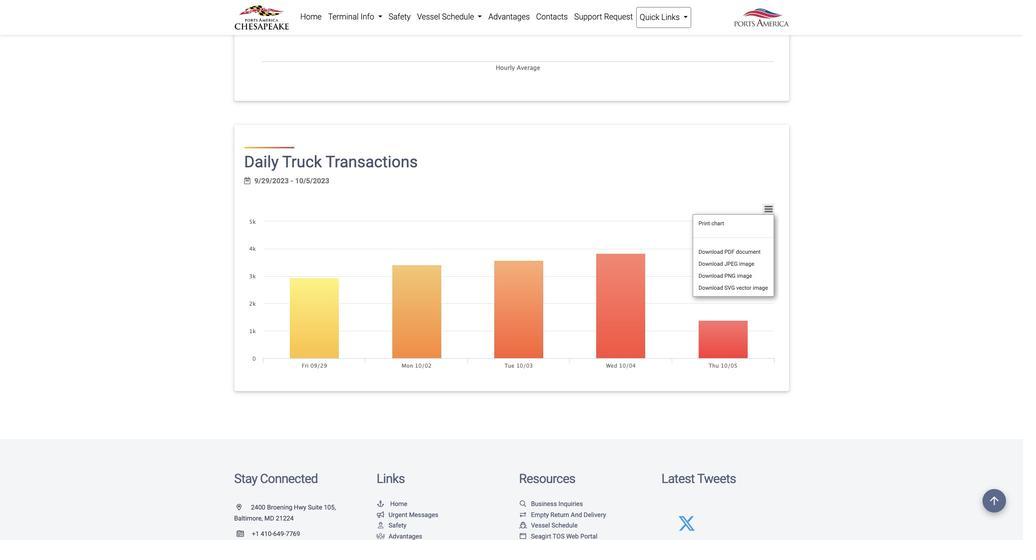 Task type: vqa. For each thing, say whether or not it's contained in the screenshot.
bottommost Home LINK
yes



Task type: locate. For each thing, give the bounding box(es) containing it.
0 vertical spatial safety
[[389, 12, 411, 21]]

download left png
[[699, 273, 723, 279]]

2400 broening hwy suite 105, baltimore, md 21224
[[234, 504, 336, 522]]

urgent
[[389, 511, 407, 519]]

image right vector
[[753, 285, 768, 291]]

3 download from the top
[[699, 273, 723, 279]]

links up anchor icon
[[377, 472, 405, 487]]

png
[[724, 273, 736, 279]]

document
[[736, 249, 761, 255]]

7769
[[286, 530, 300, 538]]

links
[[661, 12, 680, 22], [377, 472, 405, 487]]

1 download from the top
[[699, 249, 723, 255]]

1 horizontal spatial schedule
[[551, 522, 578, 529]]

safety link
[[385, 7, 414, 27], [377, 522, 407, 529]]

vector
[[736, 285, 751, 291]]

advantages link left contacts on the right top of the page
[[485, 7, 533, 27]]

urgent messages
[[389, 511, 438, 519]]

image
[[739, 261, 754, 267], [737, 273, 752, 279], [753, 285, 768, 291]]

1 horizontal spatial advantages
[[488, 12, 530, 21]]

0 horizontal spatial schedule
[[442, 12, 474, 21]]

1 vertical spatial home link
[[377, 500, 407, 508]]

quick
[[640, 12, 659, 22]]

0 horizontal spatial links
[[377, 472, 405, 487]]

vessel schedule link
[[414, 7, 485, 27], [519, 522, 578, 529]]

schedule
[[442, 12, 474, 21], [551, 522, 578, 529]]

1 vertical spatial schedule
[[551, 522, 578, 529]]

+1 410-649-7769
[[252, 530, 300, 538]]

0 vertical spatial schedule
[[442, 12, 474, 21]]

0 vertical spatial home link
[[297, 7, 325, 27]]

download left pdf
[[699, 249, 723, 255]]

1 horizontal spatial vessel schedule
[[531, 522, 578, 529]]

+1 410-649-7769 link
[[234, 530, 300, 538]]

0 vertical spatial advantages
[[488, 12, 530, 21]]

download for download png image
[[699, 273, 723, 279]]

1 vertical spatial image
[[737, 273, 752, 279]]

web
[[566, 533, 579, 540]]

info
[[361, 12, 374, 21]]

1 vertical spatial safety
[[389, 522, 407, 529]]

image up vector
[[737, 273, 752, 279]]

2400
[[251, 504, 265, 511]]

safety
[[389, 12, 411, 21], [389, 522, 407, 529]]

advantages
[[488, 12, 530, 21], [389, 533, 422, 540]]

0 horizontal spatial home link
[[297, 7, 325, 27]]

1 horizontal spatial advantages link
[[485, 7, 533, 27]]

safety link for urgent messages link at the left bottom of page
[[377, 522, 407, 529]]

image for download png image
[[737, 273, 752, 279]]

download up download png image
[[699, 261, 723, 267]]

vessel
[[417, 12, 440, 21], [531, 522, 550, 529]]

home inside 'link'
[[300, 12, 322, 21]]

home left the terminal at the top left of the page
[[300, 12, 322, 21]]

0 vertical spatial image
[[739, 261, 754, 267]]

download for download svg vector image
[[699, 285, 723, 291]]

safety link down urgent
[[377, 522, 407, 529]]

1 horizontal spatial links
[[661, 12, 680, 22]]

advantages link down user hard hat icon
[[377, 533, 422, 540]]

1 horizontal spatial home
[[390, 500, 407, 508]]

hand receiving image
[[377, 534, 385, 540]]

svg
[[724, 285, 735, 291]]

contacts link
[[533, 7, 571, 27]]

-
[[291, 177, 293, 185]]

0 vertical spatial safety link
[[385, 7, 414, 27]]

empty return and delivery link
[[519, 511, 606, 519]]

download svg vector image
[[699, 285, 768, 291]]

business inquiries
[[531, 500, 583, 508]]

user hard hat image
[[377, 523, 385, 529]]

ship image
[[519, 523, 527, 529]]

portal
[[580, 533, 597, 540]]

4 download from the top
[[699, 285, 723, 291]]

image down document
[[739, 261, 754, 267]]

0 vertical spatial home
[[300, 12, 322, 21]]

home
[[300, 12, 322, 21], [390, 500, 407, 508]]

safety right info
[[389, 12, 411, 21]]

pdf
[[724, 249, 735, 255]]

0 horizontal spatial advantages
[[389, 533, 422, 540]]

safety link right info
[[385, 7, 414, 27]]

1 vertical spatial safety link
[[377, 522, 407, 529]]

advantages left contacts on the right top of the page
[[488, 12, 530, 21]]

download down download png image
[[699, 285, 723, 291]]

empty
[[531, 511, 549, 519]]

md
[[264, 515, 274, 522]]

empty return and delivery
[[531, 511, 606, 519]]

0 vertical spatial advantages link
[[485, 7, 533, 27]]

0 horizontal spatial vessel schedule
[[417, 12, 476, 21]]

vessel schedule
[[417, 12, 476, 21], [531, 522, 578, 529]]

advantages link
[[485, 7, 533, 27], [377, 533, 422, 540]]

download pdf document
[[699, 249, 761, 255]]

transactions
[[326, 153, 418, 172]]

9/29/2023 - 10/5/2023
[[254, 177, 329, 185]]

1 vertical spatial vessel schedule link
[[519, 522, 578, 529]]

home link up urgent
[[377, 500, 407, 508]]

seagirt tos web portal link
[[519, 533, 597, 540]]

home link
[[297, 7, 325, 27], [377, 500, 407, 508]]

0 vertical spatial vessel
[[417, 12, 440, 21]]

safety down urgent
[[389, 522, 407, 529]]

1 vertical spatial home
[[390, 500, 407, 508]]

home link left the terminal at the top left of the page
[[297, 7, 325, 27]]

9/29/2023
[[254, 177, 289, 185]]

410-
[[261, 530, 273, 538]]

links right quick
[[661, 12, 680, 22]]

stay
[[234, 472, 257, 487]]

anchor image
[[377, 501, 385, 508]]

0 horizontal spatial home
[[300, 12, 322, 21]]

home up urgent
[[390, 500, 407, 508]]

download
[[699, 249, 723, 255], [699, 261, 723, 267], [699, 273, 723, 279], [699, 285, 723, 291]]

1 vertical spatial vessel
[[531, 522, 550, 529]]

advantages down urgent messages link at the left bottom of page
[[389, 533, 422, 540]]

1 vertical spatial advantages link
[[377, 533, 422, 540]]

2 download from the top
[[699, 261, 723, 267]]

terminal info
[[328, 12, 376, 21]]

1 horizontal spatial vessel schedule link
[[519, 522, 578, 529]]

1 horizontal spatial home link
[[377, 500, 407, 508]]

download png image
[[699, 273, 752, 279]]

0 horizontal spatial vessel schedule link
[[414, 7, 485, 27]]

quick links link
[[636, 7, 691, 28]]

download for download jpeg image
[[699, 261, 723, 267]]

delivery
[[584, 511, 606, 519]]



Task type: describe. For each thing, give the bounding box(es) containing it.
urgent messages link
[[377, 511, 438, 519]]

0 vertical spatial vessel schedule link
[[414, 7, 485, 27]]

business
[[531, 500, 557, 508]]

inquiries
[[559, 500, 583, 508]]

105,
[[324, 504, 336, 511]]

latest tweets
[[662, 472, 736, 487]]

phone office image
[[237, 531, 252, 538]]

2400 broening hwy suite 105, baltimore, md 21224 link
[[234, 504, 336, 522]]

terminal
[[328, 12, 359, 21]]

tos
[[553, 533, 565, 540]]

terminal info link
[[325, 7, 385, 27]]

contacts
[[536, 12, 568, 21]]

649-
[[273, 530, 286, 538]]

1 vertical spatial vessel schedule
[[531, 522, 578, 529]]

support request link
[[571, 7, 636, 27]]

support request
[[574, 12, 633, 21]]

baltimore,
[[234, 515, 263, 522]]

daily truck transactions
[[244, 153, 418, 172]]

0 horizontal spatial vessel
[[417, 12, 440, 21]]

go to top image
[[983, 489, 1006, 513]]

1 safety from the top
[[389, 12, 411, 21]]

1 vertical spatial advantages
[[389, 533, 422, 540]]

tweets
[[697, 472, 736, 487]]

chart
[[712, 220, 724, 227]]

support
[[574, 12, 602, 21]]

map marker alt image
[[237, 505, 249, 511]]

quick links
[[640, 12, 682, 22]]

and
[[571, 511, 582, 519]]

latest
[[662, 472, 695, 487]]

calendar week image
[[244, 177, 250, 185]]

2 vertical spatial image
[[753, 285, 768, 291]]

1 horizontal spatial vessel
[[531, 522, 550, 529]]

seagirt tos web portal
[[531, 533, 597, 540]]

request
[[604, 12, 633, 21]]

browser image
[[519, 534, 527, 540]]

search image
[[519, 501, 527, 508]]

jpeg
[[724, 261, 738, 267]]

broening
[[267, 504, 292, 511]]

print chart
[[699, 220, 724, 227]]

return
[[551, 511, 569, 519]]

stay connected
[[234, 472, 318, 487]]

daily
[[244, 153, 279, 172]]

truck
[[282, 153, 322, 172]]

business inquiries link
[[519, 500, 583, 508]]

resources
[[519, 472, 575, 487]]

home link for urgent messages link at the left bottom of page
[[377, 500, 407, 508]]

21224
[[276, 515, 294, 522]]

suite
[[308, 504, 322, 511]]

home link for terminal info link
[[297, 7, 325, 27]]

download jpeg image
[[699, 261, 754, 267]]

1 vertical spatial links
[[377, 472, 405, 487]]

0 horizontal spatial advantages link
[[377, 533, 422, 540]]

2 safety from the top
[[389, 522, 407, 529]]

exchange image
[[519, 512, 527, 519]]

10/5/2023
[[295, 177, 329, 185]]

image for download jpeg image
[[739, 261, 754, 267]]

0 vertical spatial vessel schedule
[[417, 12, 476, 21]]

0 vertical spatial links
[[661, 12, 680, 22]]

connected
[[260, 472, 318, 487]]

messages
[[409, 511, 438, 519]]

safety link for terminal info link
[[385, 7, 414, 27]]

download for download pdf document
[[699, 249, 723, 255]]

bullhorn image
[[377, 512, 385, 519]]

print
[[699, 220, 710, 227]]

+1
[[252, 530, 259, 538]]

seagirt
[[531, 533, 551, 540]]

hwy
[[294, 504, 306, 511]]



